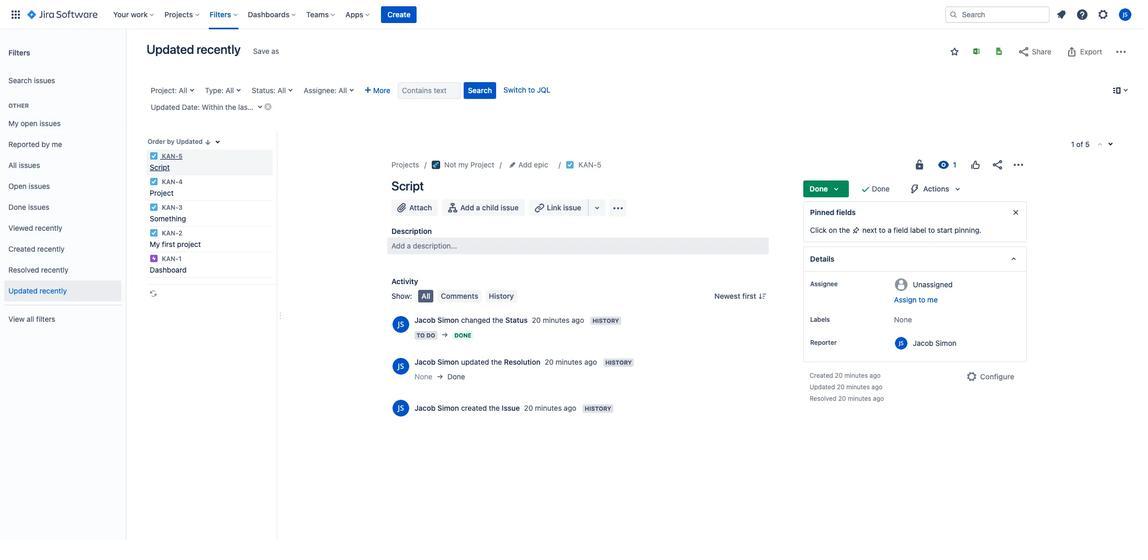 Task type: vqa. For each thing, say whether or not it's contained in the screenshot.
Cancel ICON
no



Task type: locate. For each thing, give the bounding box(es) containing it.
by for order
[[167, 138, 175, 145]]

all inside button
[[422, 292, 430, 300]]

jacob simon
[[913, 338, 956, 347]]

1 vertical spatial my
[[150, 240, 160, 249]]

2 horizontal spatial add
[[518, 160, 532, 169]]

1 horizontal spatial created
[[810, 372, 833, 379]]

issue right link
[[563, 203, 581, 212]]

search for search
[[468, 86, 492, 95]]

add epic
[[518, 160, 548, 169]]

link
[[547, 203, 561, 212]]

project down task image
[[150, 188, 174, 197]]

other group
[[4, 91, 121, 305]]

jira software image
[[27, 8, 97, 21], [27, 8, 97, 21]]

kan- up my first project
[[162, 229, 178, 237]]

primary element
[[6, 0, 945, 29]]

minutes for jacob simon updated the resolution 20 minutes ago
[[556, 357, 582, 366]]

ago
[[571, 316, 584, 324], [584, 357, 597, 366], [870, 372, 881, 379], [872, 383, 883, 391], [873, 395, 884, 402], [564, 404, 576, 412]]

first down kan-2
[[162, 240, 175, 249]]

all up date:
[[179, 86, 187, 95]]

updated recently link
[[4, 281, 121, 301]]

projects button
[[161, 6, 203, 23]]

1 horizontal spatial my
[[150, 240, 160, 249]]

to left the jql
[[528, 85, 535, 94]]

assignee
[[810, 280, 838, 288]]

0 horizontal spatial script
[[150, 163, 170, 172]]

my for my first project
[[150, 240, 160, 249]]

created 20 minutes ago updated 20 minutes ago resolved 20 minutes ago
[[810, 372, 884, 402]]

the right updated
[[491, 357, 502, 366]]

1 horizontal spatial 5
[[597, 160, 601, 169]]

1 vertical spatial search
[[468, 86, 492, 95]]

banner
[[0, 0, 1144, 29]]

recently down viewed recently link
[[37, 244, 65, 253]]

none down to do
[[414, 372, 432, 381]]

done down open
[[8, 202, 26, 211]]

1 horizontal spatial me
[[927, 295, 938, 304]]

assign
[[894, 295, 917, 304]]

jacob simon created the issue 20 minutes ago
[[414, 404, 576, 412]]

updated down resolved recently at the left of the page
[[8, 286, 38, 295]]

remove criteria image
[[264, 103, 272, 111]]

0 vertical spatial created
[[8, 244, 35, 253]]

minutes for created 20 minutes ago updated 20 minutes ago resolved 20 minutes ago
[[846, 383, 870, 391]]

0 horizontal spatial project
[[150, 188, 174, 197]]

1 vertical spatial me
[[927, 295, 938, 304]]

Search issues using keywords text field
[[398, 82, 461, 99]]

jacob for jacob simon changed the status 20 minutes ago
[[414, 316, 436, 324]]

2 vertical spatial a
[[407, 241, 411, 250]]

task image left kan-2
[[150, 229, 158, 237]]

0 horizontal spatial projects
[[164, 10, 193, 19]]

jacob for jacob simon updated the resolution 20 minutes ago
[[414, 357, 436, 366]]

issues for done issues
[[28, 202, 49, 211]]

1 horizontal spatial issue
[[563, 203, 581, 212]]

a left field
[[888, 226, 892, 234]]

issue inside button
[[563, 203, 581, 212]]

project
[[470, 160, 494, 169], [150, 188, 174, 197]]

menu bar
[[416, 290, 519, 302]]

the left last
[[225, 103, 236, 111]]

updated recently
[[147, 42, 241, 57], [8, 286, 67, 295]]

all for assignee: all
[[339, 86, 347, 95]]

teams
[[306, 10, 329, 19]]

search for search issues
[[8, 76, 32, 85]]

kan- for project
[[162, 178, 178, 186]]

save as button
[[248, 43, 284, 60]]

kan- left copy link to issue icon
[[579, 160, 597, 169]]

project
[[177, 240, 201, 249]]

created
[[8, 244, 35, 253], [810, 372, 833, 379]]

the left issue
[[489, 404, 500, 412]]

done down updated
[[447, 372, 465, 381]]

all right assignee:
[[339, 86, 347, 95]]

1 vertical spatial small image
[[204, 138, 212, 147]]

created down viewed on the top of the page
[[8, 244, 35, 253]]

none down assign
[[894, 315, 912, 324]]

jacob
[[414, 316, 436, 324], [913, 338, 933, 347], [414, 357, 436, 366], [414, 404, 436, 412]]

projects inside popup button
[[164, 10, 193, 19]]

viewed recently link
[[4, 218, 121, 239]]

to do
[[417, 332, 435, 339]]

project inside not my project link
[[470, 160, 494, 169]]

1 vertical spatial filters
[[8, 48, 30, 57]]

0 vertical spatial updated recently
[[147, 42, 241, 57]]

kan- down order by updated
[[162, 152, 178, 160]]

kan- up something
[[162, 204, 178, 211]]

0 vertical spatial my
[[8, 119, 19, 127]]

updated recently down the projects popup button
[[147, 42, 241, 57]]

simon left updated
[[437, 357, 459, 366]]

copy link to issue image
[[599, 160, 608, 169]]

jacob for jacob simon created the issue 20 minutes ago
[[414, 404, 436, 412]]

filters
[[36, 314, 55, 323]]

simon for jacob simon updated the resolution 20 minutes ago
[[437, 357, 459, 366]]

me inside button
[[927, 295, 938, 304]]

kan- for script
[[162, 152, 178, 160]]

to right assign
[[919, 295, 925, 304]]

projects right "work"
[[164, 10, 193, 19]]

details
[[810, 254, 834, 263]]

0 vertical spatial search
[[8, 76, 32, 85]]

1 right last
[[252, 103, 256, 111]]

created inside created recently link
[[8, 244, 35, 253]]

done inside dropdown button
[[810, 184, 828, 193]]

by right order
[[167, 138, 175, 145]]

created inside created 20 minutes ago updated 20 minutes ago resolved 20 minutes ago
[[810, 372, 833, 379]]

0 horizontal spatial resolved
[[8, 265, 39, 274]]

first
[[162, 240, 175, 249], [742, 292, 756, 300]]

switch to jql link
[[504, 85, 550, 94]]

the for updated date: within the last 1 week
[[225, 103, 236, 111]]

projects for the projects popup button
[[164, 10, 193, 19]]

kan-5
[[160, 152, 182, 160], [579, 160, 601, 169]]

small image right order by updated
[[204, 138, 212, 147]]

jacob left created
[[414, 404, 436, 412]]

create button
[[381, 6, 417, 23]]

1 horizontal spatial by
[[167, 138, 175, 145]]

simon down comments button
[[437, 316, 459, 324]]

1 vertical spatial projects
[[391, 160, 419, 169]]

1 horizontal spatial first
[[742, 292, 756, 300]]

kan- for dashboard
[[162, 255, 178, 263]]

kan-4
[[160, 178, 183, 186]]

add down 'description'
[[391, 241, 405, 250]]

a inside button
[[476, 203, 480, 212]]

0 horizontal spatial a
[[407, 241, 411, 250]]

0 horizontal spatial my
[[8, 119, 19, 127]]

2 horizontal spatial a
[[888, 226, 892, 234]]

filters right the projects popup button
[[210, 10, 231, 19]]

notifications image
[[1055, 8, 1068, 21]]

more button
[[361, 82, 395, 99]]

0 vertical spatial 1
[[252, 103, 256, 111]]

my left open
[[8, 119, 19, 127]]

1 horizontal spatial resolved
[[810, 395, 836, 402]]

1 vertical spatial created
[[810, 372, 833, 379]]

created for created recently
[[8, 244, 35, 253]]

open
[[8, 181, 27, 190]]

the left 'status' at the left
[[492, 316, 503, 324]]

project right my
[[470, 160, 494, 169]]

0 vertical spatial me
[[52, 140, 62, 148]]

sidebar navigation image
[[114, 42, 137, 63]]

me for assign to me
[[927, 295, 938, 304]]

viewed recently
[[8, 223, 62, 232]]

0 vertical spatial projects
[[164, 10, 193, 19]]

to for jql
[[528, 85, 535, 94]]

simon down assign to me button
[[935, 338, 956, 347]]

1 horizontal spatial script
[[391, 178, 424, 193]]

recently down created recently link
[[41, 265, 68, 274]]

0 vertical spatial none
[[894, 315, 912, 324]]

view all filters link
[[4, 309, 121, 330]]

view
[[8, 314, 25, 323]]

0 horizontal spatial updated recently
[[8, 286, 67, 295]]

add inside button
[[460, 203, 474, 212]]

resolved inside other group
[[8, 265, 39, 274]]

my
[[8, 119, 19, 127], [150, 240, 160, 249]]

first inside button
[[742, 292, 756, 300]]

status:
[[252, 86, 276, 95]]

search issues link
[[4, 70, 121, 91]]

unassigned
[[913, 280, 953, 289]]

5 right of
[[1085, 140, 1090, 149]]

ago for created 20 minutes ago updated 20 minutes ago resolved 20 minutes ago
[[872, 383, 883, 391]]

simon for jacob simon changed the status 20 minutes ago
[[437, 316, 459, 324]]

2 vertical spatial add
[[391, 241, 405, 250]]

updated down reporter on the right bottom
[[810, 383, 835, 391]]

jacob down assign to me
[[913, 338, 933, 347]]

pinned
[[810, 208, 834, 217]]

task image
[[150, 152, 158, 160], [566, 161, 574, 169], [150, 203, 158, 211], [150, 229, 158, 237]]

search left switch
[[468, 86, 492, 95]]

share image
[[991, 159, 1004, 171]]

search inside "search" button
[[468, 86, 492, 95]]

0 horizontal spatial me
[[52, 140, 62, 148]]

resolved recently link
[[4, 260, 121, 281]]

0 vertical spatial first
[[162, 240, 175, 249]]

projects left not my project image
[[391, 160, 419, 169]]

task image for something
[[150, 203, 158, 211]]

jacob down to do
[[414, 357, 436, 366]]

jacob up to do
[[414, 316, 436, 324]]

task image left kan-5 link
[[566, 161, 574, 169]]

to right next
[[879, 226, 886, 234]]

menu bar containing all
[[416, 290, 519, 302]]

script down projects link
[[391, 178, 424, 193]]

0 vertical spatial filters
[[210, 10, 231, 19]]

of
[[1076, 140, 1083, 149]]

task image for my first project
[[150, 229, 158, 237]]

all right status:
[[277, 86, 286, 95]]

task image down order
[[150, 152, 158, 160]]

activity
[[391, 277, 418, 286]]

0 horizontal spatial small image
[[204, 138, 212, 147]]

all right show:
[[422, 292, 430, 300]]

all
[[179, 86, 187, 95], [226, 86, 234, 95], [277, 86, 286, 95], [339, 86, 347, 95], [8, 160, 17, 169], [422, 292, 430, 300]]

search button
[[464, 82, 496, 99]]

history button
[[486, 290, 517, 302]]

1 horizontal spatial add
[[460, 203, 474, 212]]

fields
[[836, 208, 856, 217]]

1 issue from the left
[[501, 203, 519, 212]]

my for my open issues
[[8, 119, 19, 127]]

filters button
[[207, 6, 242, 23]]

updated recently inside updated recently link
[[8, 286, 67, 295]]

script up task image
[[150, 163, 170, 172]]

attach
[[409, 203, 432, 212]]

5 down order by updated link
[[178, 152, 182, 160]]

search inside search issues link
[[8, 76, 32, 85]]

label
[[910, 226, 926, 234]]

recently for resolved recently link
[[41, 265, 68, 274]]

created recently
[[8, 244, 65, 253]]

1 horizontal spatial search
[[468, 86, 492, 95]]

ago for jacob simon updated the resolution 20 minutes ago
[[584, 357, 597, 366]]

recently down resolved recently link
[[40, 286, 67, 295]]

history for jacob simon updated the resolution 20 minutes ago
[[605, 359, 632, 366]]

by inside other group
[[42, 140, 50, 148]]

not my project
[[444, 160, 494, 169]]

labels
[[810, 316, 830, 323]]

1 vertical spatial first
[[742, 292, 756, 300]]

0 horizontal spatial 5
[[178, 152, 182, 160]]

reporter
[[810, 339, 837, 346]]

20 for jacob simon updated the resolution 20 minutes ago
[[545, 357, 554, 366]]

a left child
[[476, 203, 480, 212]]

1 left of
[[1071, 140, 1074, 149]]

configure
[[980, 372, 1014, 381]]

by for reported
[[42, 140, 50, 148]]

history for jacob simon created the issue 20 minutes ago
[[585, 405, 611, 412]]

small image left open in microsoft excel "image"
[[950, 48, 959, 56]]

0 vertical spatial resolved
[[8, 265, 39, 274]]

20 for jacob simon changed the status 20 minutes ago
[[532, 316, 541, 324]]

1 vertical spatial add
[[460, 203, 474, 212]]

banner containing your work
[[0, 0, 1144, 29]]

0 horizontal spatial issue
[[501, 203, 519, 212]]

kan- up dashboard
[[162, 255, 178, 263]]

updated inside created 20 minutes ago updated 20 minutes ago resolved 20 minutes ago
[[810, 383, 835, 391]]

1 horizontal spatial a
[[476, 203, 480, 212]]

settings image
[[1097, 8, 1109, 21]]

0 horizontal spatial none
[[414, 372, 432, 381]]

2
[[178, 229, 182, 237]]

add
[[518, 160, 532, 169], [460, 203, 474, 212], [391, 241, 405, 250]]

0 horizontal spatial created
[[8, 244, 35, 253]]

me inside other group
[[52, 140, 62, 148]]

add left child
[[460, 203, 474, 212]]

to inside assign to me button
[[919, 295, 925, 304]]

filters up search issues at the left
[[8, 48, 30, 57]]

0 horizontal spatial add
[[391, 241, 405, 250]]

1 vertical spatial script
[[391, 178, 424, 193]]

issues for search issues
[[34, 76, 55, 85]]

0 horizontal spatial first
[[162, 240, 175, 249]]

task image for script
[[150, 152, 158, 160]]

open in google sheets image
[[995, 47, 1003, 55]]

minutes for jacob simon changed the status 20 minutes ago
[[543, 316, 570, 324]]

updated down the projects popup button
[[147, 42, 194, 57]]

order by updated link
[[147, 135, 213, 148]]

add inside popup button
[[518, 160, 532, 169]]

small image
[[950, 48, 959, 56], [204, 138, 212, 147]]

week
[[257, 103, 275, 111]]

done up pinned
[[810, 184, 828, 193]]

20 for created 20 minutes ago updated 20 minutes ago resolved 20 minutes ago
[[837, 383, 845, 391]]

1 horizontal spatial projects
[[391, 160, 419, 169]]

projects
[[164, 10, 193, 19], [391, 160, 419, 169]]

me down the unassigned
[[927, 295, 938, 304]]

first for my
[[162, 240, 175, 249]]

task image left the kan-3
[[150, 203, 158, 211]]

first left newest first image
[[742, 292, 756, 300]]

kan-5 down order by updated
[[160, 152, 182, 160]]

1 horizontal spatial kan-5
[[579, 160, 601, 169]]

0 vertical spatial small image
[[950, 48, 959, 56]]

simon left created
[[437, 404, 459, 412]]

me down my open issues link
[[52, 140, 62, 148]]

add left 'epic'
[[518, 160, 532, 169]]

all right 'type:'
[[226, 86, 234, 95]]

kan- for my first project
[[162, 229, 178, 237]]

1 vertical spatial updated recently
[[8, 286, 67, 295]]

issue right child
[[501, 203, 519, 212]]

1 vertical spatial a
[[888, 226, 892, 234]]

click
[[810, 226, 827, 234]]

not available - this is the first issue image
[[1096, 141, 1104, 149]]

0 horizontal spatial by
[[42, 140, 50, 148]]

created down reporter on the right bottom
[[810, 372, 833, 379]]

5 up 'link web pages and more' "icon"
[[597, 160, 601, 169]]

issue
[[501, 203, 519, 212], [563, 203, 581, 212]]

all for status: all
[[277, 86, 286, 95]]

to
[[528, 85, 535, 94], [879, 226, 886, 234], [928, 226, 935, 234], [919, 295, 925, 304]]

1 horizontal spatial filters
[[210, 10, 231, 19]]

1 horizontal spatial project
[[470, 160, 494, 169]]

by right the reported
[[42, 140, 50, 148]]

2 issue from the left
[[563, 203, 581, 212]]

reported by me link
[[4, 134, 121, 155]]

my up the epic icon
[[150, 240, 160, 249]]

recently for viewed recently link
[[35, 223, 62, 232]]

0 horizontal spatial search
[[8, 76, 32, 85]]

view all filters
[[8, 314, 55, 323]]

reported by me
[[8, 140, 62, 148]]

1 vertical spatial project
[[150, 188, 174, 197]]

the right 'on'
[[839, 226, 850, 234]]

updated down project: on the left top of page
[[151, 103, 180, 111]]

1 vertical spatial none
[[414, 372, 432, 381]]

my first project
[[150, 240, 201, 249]]

my inside other group
[[8, 119, 19, 127]]

issue inside button
[[501, 203, 519, 212]]

0 vertical spatial a
[[476, 203, 480, 212]]

updated recently down resolved recently at the left of the page
[[8, 286, 67, 295]]

me
[[52, 140, 62, 148], [927, 295, 938, 304]]

something
[[150, 214, 186, 223]]

search up other
[[8, 76, 32, 85]]

a
[[476, 203, 480, 212], [888, 226, 892, 234], [407, 241, 411, 250]]

0 horizontal spatial kan-5
[[160, 152, 182, 160]]

1 down my first project
[[178, 255, 182, 263]]

search
[[8, 76, 32, 85], [468, 86, 492, 95]]

kan- right task image
[[162, 178, 178, 186]]

0 vertical spatial project
[[470, 160, 494, 169]]

assign to me button
[[894, 295, 1016, 305]]

1 vertical spatial 1
[[1071, 140, 1074, 149]]

by
[[167, 138, 175, 145], [42, 140, 50, 148]]

0 vertical spatial add
[[518, 160, 532, 169]]

recently up created recently
[[35, 223, 62, 232]]

not my project link
[[432, 159, 494, 171]]

done
[[810, 184, 828, 193], [872, 184, 890, 193], [8, 202, 26, 211], [454, 332, 471, 339], [447, 372, 465, 381]]

a down 'description'
[[407, 241, 411, 250]]

kan-5 up 'link web pages and more' "icon"
[[579, 160, 601, 169]]

teams button
[[303, 6, 339, 23]]

assignee: all
[[304, 86, 347, 95]]

the for jacob simon updated the resolution 20 minutes ago
[[491, 357, 502, 366]]

2 vertical spatial 1
[[178, 255, 182, 263]]

1 vertical spatial resolved
[[810, 395, 836, 402]]

1 horizontal spatial updated recently
[[147, 42, 241, 57]]

done image
[[859, 183, 872, 195]]

all up open
[[8, 160, 17, 169]]



Task type: describe. For each thing, give the bounding box(es) containing it.
actions
[[923, 184, 949, 193]]

your work button
[[110, 6, 158, 23]]

done down changed
[[454, 332, 471, 339]]

actions image
[[1012, 159, 1025, 171]]

done up next
[[872, 184, 890, 193]]

click on the
[[810, 226, 852, 234]]

projects for projects link
[[391, 160, 419, 169]]

my open issues link
[[4, 113, 121, 134]]

to for a
[[879, 226, 886, 234]]

add for add a child issue
[[460, 203, 474, 212]]

a for child
[[476, 203, 480, 212]]

help image
[[1076, 8, 1089, 21]]

minutes for jacob simon created the issue 20 minutes ago
[[535, 404, 562, 412]]

to left start at top right
[[928, 226, 935, 234]]

to for me
[[919, 295, 925, 304]]

export button
[[1060, 43, 1107, 60]]

done button
[[803, 181, 849, 197]]

1 horizontal spatial 1
[[252, 103, 256, 111]]

save as
[[253, 47, 279, 55]]

kan-3
[[160, 204, 183, 211]]

add for add a description...
[[391, 241, 405, 250]]

issues for open issues
[[29, 181, 50, 190]]

field
[[894, 226, 908, 234]]

projects link
[[391, 159, 419, 171]]

next
[[862, 226, 877, 234]]

newest first image
[[758, 292, 767, 300]]

your profile and settings image
[[1119, 8, 1131, 21]]

not my project image
[[432, 161, 440, 169]]

20 for jacob simon created the issue 20 minutes ago
[[524, 404, 533, 412]]

my open issues
[[8, 119, 61, 127]]

the for jacob simon created the issue 20 minutes ago
[[489, 404, 500, 412]]

open issues
[[8, 181, 50, 190]]

all
[[27, 314, 34, 323]]

2 horizontal spatial 5
[[1085, 140, 1090, 149]]

0 vertical spatial script
[[150, 163, 170, 172]]

do
[[426, 332, 435, 339]]

project:
[[151, 86, 177, 95]]

created for created 20 minutes ago updated 20 minutes ago resolved 20 minutes ago
[[810, 372, 833, 379]]

recently for created recently link
[[37, 244, 65, 253]]

no restrictions image
[[913, 159, 926, 171]]

reporter pin to top. only you can see pinned fields. image
[[839, 339, 847, 347]]

search image
[[949, 10, 958, 19]]

newest
[[714, 292, 740, 300]]

export
[[1080, 47, 1102, 56]]

kan- for something
[[162, 204, 178, 211]]

hide message image
[[1010, 206, 1022, 219]]

issues for all issues
[[19, 160, 40, 169]]

history for jacob simon changed the status 20 minutes ago
[[592, 317, 619, 324]]

a for description...
[[407, 241, 411, 250]]

add app image
[[612, 202, 624, 214]]

Search field
[[945, 6, 1050, 23]]

kan-2
[[160, 229, 182, 237]]

description...
[[413, 241, 457, 250]]

the for jacob simon changed the status 20 minutes ago
[[492, 316, 503, 324]]

all for type: all
[[226, 86, 234, 95]]

pinning.
[[955, 226, 981, 234]]

as
[[271, 47, 279, 55]]

type:
[[205, 86, 224, 95]]

open issues link
[[4, 176, 121, 197]]

history inside button
[[489, 292, 514, 300]]

reported
[[8, 140, 40, 148]]

3
[[178, 204, 183, 211]]

apps
[[346, 10, 363, 19]]

configure link
[[959, 368, 1021, 385]]

1 of 5
[[1071, 140, 1090, 149]]

0 horizontal spatial 1
[[178, 255, 182, 263]]

resolved recently
[[8, 265, 68, 274]]

jacob for jacob simon
[[913, 338, 933, 347]]

updated right order
[[176, 138, 203, 145]]

apps button
[[342, 6, 374, 23]]

add epic button
[[507, 159, 551, 171]]

all inside other group
[[8, 160, 17, 169]]

updated inside other group
[[8, 286, 38, 295]]

add for add epic
[[518, 160, 532, 169]]

attach button
[[391, 199, 438, 216]]

0 horizontal spatial filters
[[8, 48, 30, 57]]

link web pages and more image
[[591, 201, 603, 214]]

ago for jacob simon created the issue 20 minutes ago
[[564, 404, 576, 412]]

me for reported by me
[[52, 140, 62, 148]]

dashboards
[[248, 10, 289, 19]]

details element
[[803, 246, 1027, 272]]

type: all
[[205, 86, 234, 95]]

next issue 'kan-4' ( type 'j' ) image
[[1106, 140, 1115, 149]]

recently for updated recently link
[[40, 286, 67, 295]]

order by updated
[[148, 138, 203, 145]]

viewed
[[8, 223, 33, 232]]

all button
[[418, 290, 433, 302]]

labels pin to top. only you can see pinned fields. image
[[832, 316, 840, 324]]

task image
[[150, 177, 158, 186]]

filters inside dropdown button
[[210, 10, 231, 19]]

jql
[[537, 85, 550, 94]]

create
[[387, 10, 411, 19]]

1 horizontal spatial none
[[894, 315, 912, 324]]

newest first
[[714, 292, 756, 300]]

add a child issue
[[460, 203, 519, 212]]

newest first button
[[708, 290, 773, 302]]

next to a field label to start pinning.
[[860, 226, 981, 234]]

2 horizontal spatial 1
[[1071, 140, 1074, 149]]

save
[[253, 47, 269, 55]]

recently down filters dropdown button
[[197, 42, 241, 57]]

jacob simon changed the status 20 minutes ago
[[414, 316, 584, 324]]

first for newest
[[742, 292, 756, 300]]

all for project: all
[[179, 86, 187, 95]]

ago for jacob simon changed the status 20 minutes ago
[[571, 316, 584, 324]]

issue
[[502, 404, 520, 412]]

kan-1
[[160, 255, 182, 263]]

open in microsoft excel image
[[972, 47, 981, 55]]

start
[[937, 226, 953, 234]]

show:
[[391, 292, 412, 300]]

created
[[461, 404, 487, 412]]

4
[[178, 178, 183, 186]]

child
[[482, 203, 499, 212]]

epic image
[[150, 254, 158, 263]]

updated date: within the last 1 week
[[151, 103, 275, 111]]

assign to me
[[894, 295, 938, 304]]

vote options: no one has voted for this issue yet. image
[[969, 159, 982, 171]]

done inside other group
[[8, 202, 26, 211]]

status
[[505, 316, 528, 324]]

appswitcher icon image
[[9, 8, 22, 21]]

small image inside order by updated link
[[204, 138, 212, 147]]

created recently link
[[4, 239, 121, 260]]

resolved inside created 20 minutes ago updated 20 minutes ago resolved 20 minutes ago
[[810, 395, 836, 402]]

other
[[8, 102, 29, 109]]

description
[[391, 227, 432, 236]]

1 horizontal spatial small image
[[950, 48, 959, 56]]

comments
[[441, 292, 478, 300]]

switch to jql
[[504, 85, 550, 94]]

all issues
[[8, 160, 40, 169]]

link issue button
[[529, 199, 589, 216]]

resolution
[[504, 357, 540, 366]]

simon for jacob simon
[[935, 338, 956, 347]]

search issues
[[8, 76, 55, 85]]

share link
[[1012, 43, 1057, 60]]

share
[[1032, 47, 1051, 56]]

pinned fields
[[810, 208, 856, 217]]

add a description...
[[391, 241, 457, 250]]

jacob simon updated the resolution 20 minutes ago
[[414, 357, 597, 366]]

simon for jacob simon created the issue 20 minutes ago
[[437, 404, 459, 412]]

your work
[[113, 10, 148, 19]]

date:
[[182, 103, 200, 111]]

last
[[238, 103, 250, 111]]

my
[[458, 160, 468, 169]]

dashboard
[[150, 265, 187, 274]]



